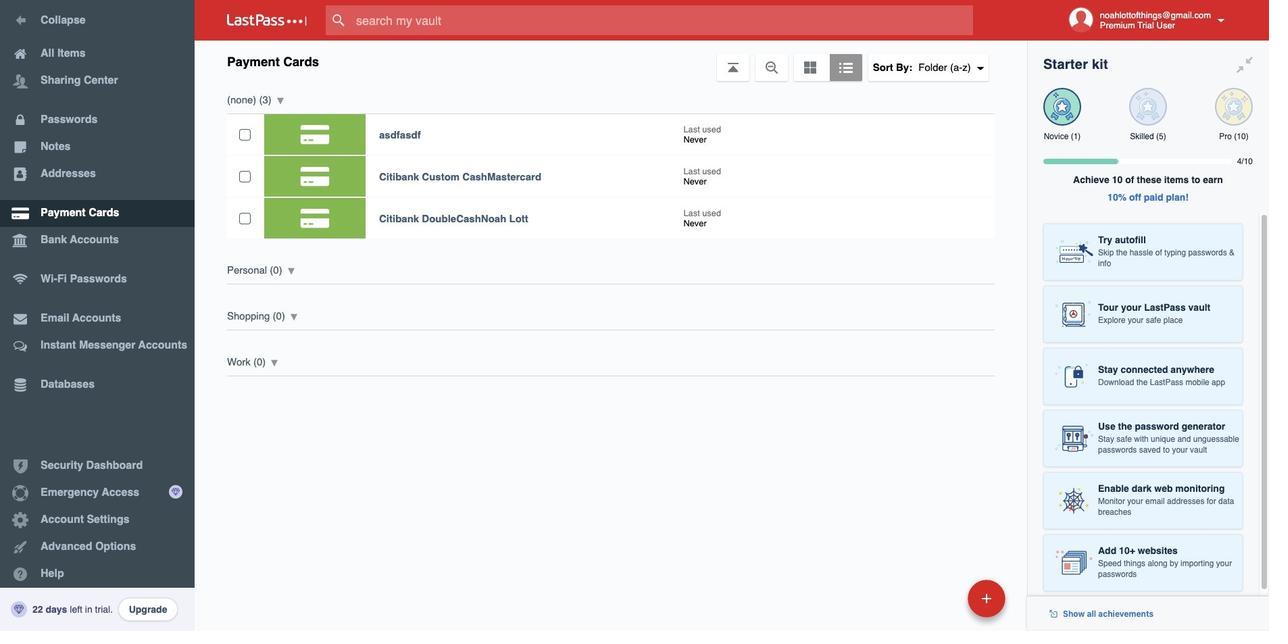 Task type: vqa. For each thing, say whether or not it's contained in the screenshot.
alert
no



Task type: describe. For each thing, give the bounding box(es) containing it.
new item navigation
[[875, 576, 1014, 632]]

search my vault text field
[[326, 5, 1000, 35]]

vault options navigation
[[195, 41, 1028, 81]]



Task type: locate. For each thing, give the bounding box(es) containing it.
new item element
[[875, 579, 1011, 618]]

main navigation navigation
[[0, 0, 195, 632]]

lastpass image
[[227, 14, 307, 26]]

Search search field
[[326, 5, 1000, 35]]



